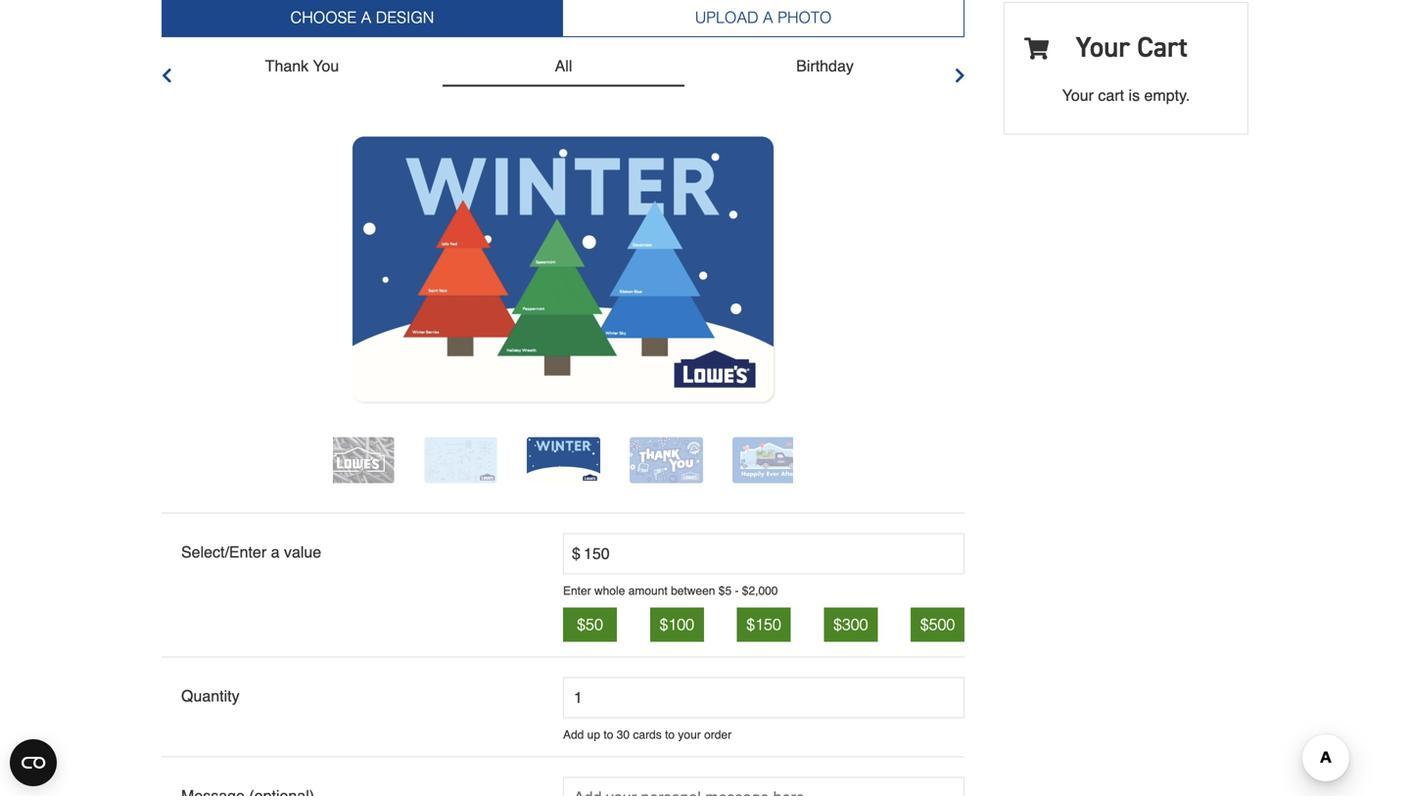 Task type: vqa. For each thing, say whether or not it's contained in the screenshot.
'Open widget' icon
yes



Task type: describe. For each thing, give the bounding box(es) containing it.
open widget image
[[10, 739, 57, 787]]



